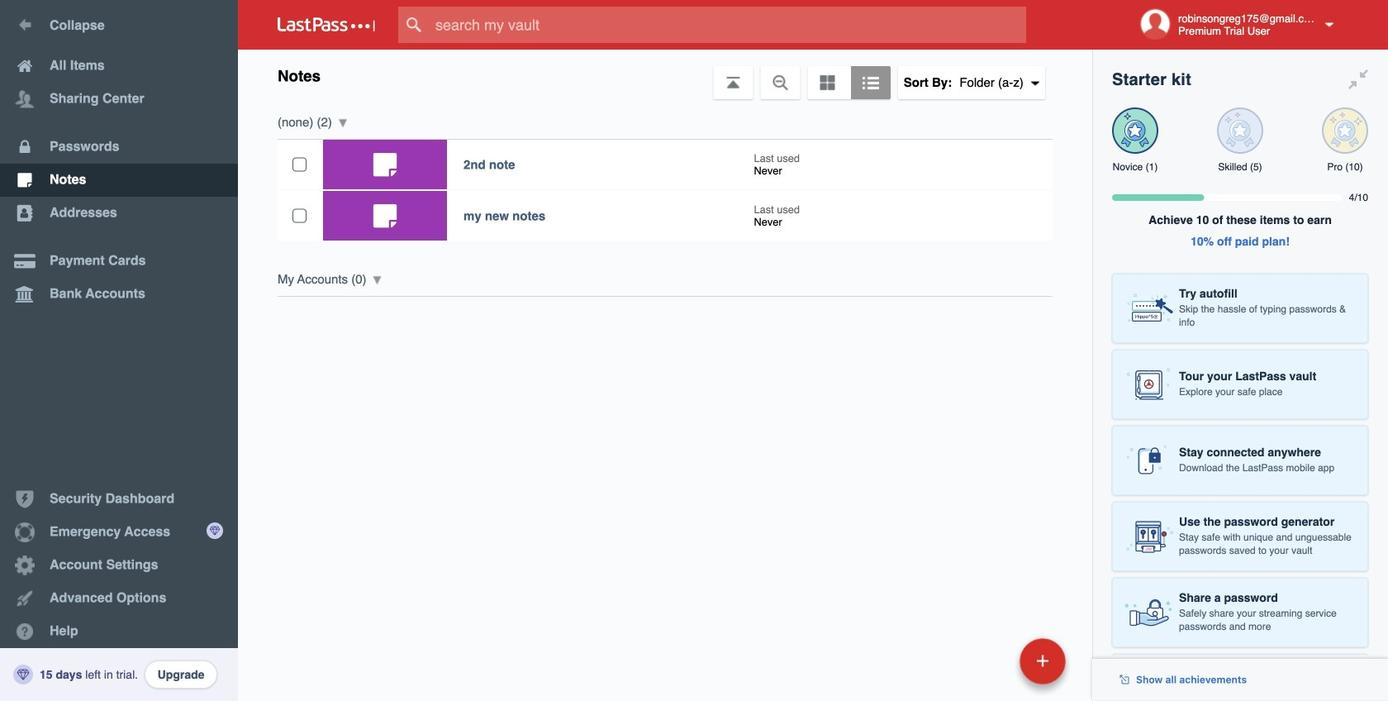 Task type: vqa. For each thing, say whether or not it's contained in the screenshot.
the 'New item' Image
no



Task type: locate. For each thing, give the bounding box(es) containing it.
vault options navigation
[[238, 50, 1093, 99]]

new item element
[[907, 637, 1072, 684]]

lastpass image
[[278, 17, 375, 32]]

search my vault text field
[[398, 7, 1059, 43]]



Task type: describe. For each thing, give the bounding box(es) containing it.
Search search field
[[398, 7, 1059, 43]]

main navigation navigation
[[0, 0, 238, 701]]

new item navigation
[[907, 633, 1076, 701]]



